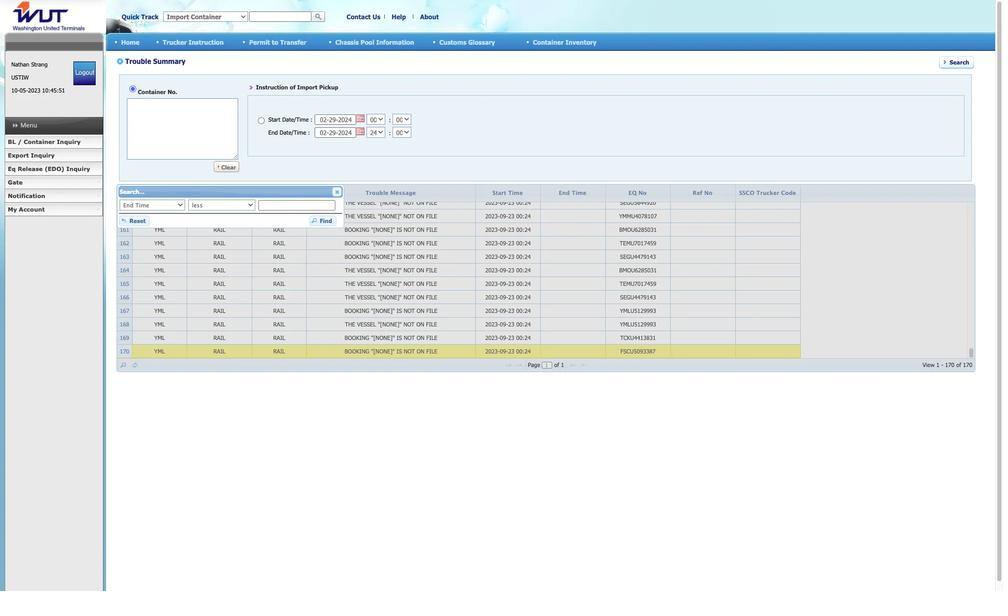 Task type: locate. For each thing, give the bounding box(es) containing it.
inventory
[[566, 38, 597, 46]]

pool
[[361, 38, 374, 46]]

2 vertical spatial inquiry
[[66, 165, 90, 172]]

inquiry down bl / container inquiry
[[31, 152, 55, 159]]

container left inventory
[[533, 38, 564, 46]]

contact
[[347, 13, 371, 20]]

bl / container inquiry
[[8, 138, 81, 145]]

container inventory
[[533, 38, 597, 46]]

container up "export inquiry"
[[24, 138, 55, 145]]

inquiry right the '(edo)'
[[66, 165, 90, 172]]

export inquiry link
[[5, 149, 103, 162]]

account
[[19, 206, 45, 213]]

0 vertical spatial inquiry
[[57, 138, 81, 145]]

trucker instruction
[[163, 38, 224, 46]]

None text field
[[249, 11, 312, 22]]

10:45:51
[[42, 87, 65, 94]]

1 horizontal spatial container
[[533, 38, 564, 46]]

contact us link
[[347, 13, 380, 20]]

container
[[533, 38, 564, 46], [24, 138, 55, 145]]

notification
[[8, 192, 45, 199]]

strang
[[31, 61, 48, 68]]

inquiry
[[57, 138, 81, 145], [31, 152, 55, 159], [66, 165, 90, 172]]

export inquiry
[[8, 152, 55, 159]]

ustiw
[[11, 74, 29, 81]]

inquiry up export inquiry link
[[57, 138, 81, 145]]

1 vertical spatial container
[[24, 138, 55, 145]]

information
[[376, 38, 414, 46]]

chassis
[[335, 38, 359, 46]]

glossary
[[468, 38, 495, 46]]

nathan strang
[[11, 61, 48, 68]]

chassis pool information
[[335, 38, 414, 46]]

05-
[[20, 87, 28, 94]]

contact us
[[347, 13, 380, 20]]

0 vertical spatial container
[[533, 38, 564, 46]]

eq
[[8, 165, 16, 172]]

customs
[[439, 38, 466, 46]]

/
[[18, 138, 22, 145]]

home
[[121, 38, 139, 46]]

my account
[[8, 206, 45, 213]]

track
[[141, 13, 159, 20]]

inquiry for (edo)
[[66, 165, 90, 172]]

10-05-2023 10:45:51
[[11, 87, 65, 94]]

quick track
[[122, 13, 159, 20]]

customs glossary
[[439, 38, 495, 46]]

0 horizontal spatial container
[[24, 138, 55, 145]]

about
[[420, 13, 439, 20]]

instruction
[[189, 38, 224, 46]]



Task type: vqa. For each thing, say whether or not it's contained in the screenshot.
09:58:51
no



Task type: describe. For each thing, give the bounding box(es) containing it.
bl
[[8, 138, 16, 145]]

my
[[8, 206, 17, 213]]

permit to transfer
[[249, 38, 306, 46]]

help
[[392, 13, 406, 20]]

release
[[18, 165, 43, 172]]

2023
[[28, 87, 40, 94]]

export
[[8, 152, 29, 159]]

us
[[373, 13, 380, 20]]

eq release (edo) inquiry
[[8, 165, 90, 172]]

notification link
[[5, 189, 103, 203]]

gate link
[[5, 176, 103, 189]]

nathan
[[11, 61, 29, 68]]

bl / container inquiry link
[[5, 135, 103, 149]]

inquiry for container
[[57, 138, 81, 145]]

login image
[[73, 61, 96, 85]]

container inside bl / container inquiry link
[[24, 138, 55, 145]]

about link
[[420, 13, 439, 20]]

transfer
[[280, 38, 306, 46]]

my account link
[[5, 203, 103, 216]]

1 vertical spatial inquiry
[[31, 152, 55, 159]]

to
[[272, 38, 278, 46]]

eq release (edo) inquiry link
[[5, 162, 103, 176]]

permit
[[249, 38, 270, 46]]

10-
[[11, 87, 20, 94]]

help link
[[392, 13, 406, 20]]

(edo)
[[45, 165, 64, 172]]

quick
[[122, 13, 139, 20]]

trucker
[[163, 38, 187, 46]]

gate
[[8, 179, 23, 186]]



